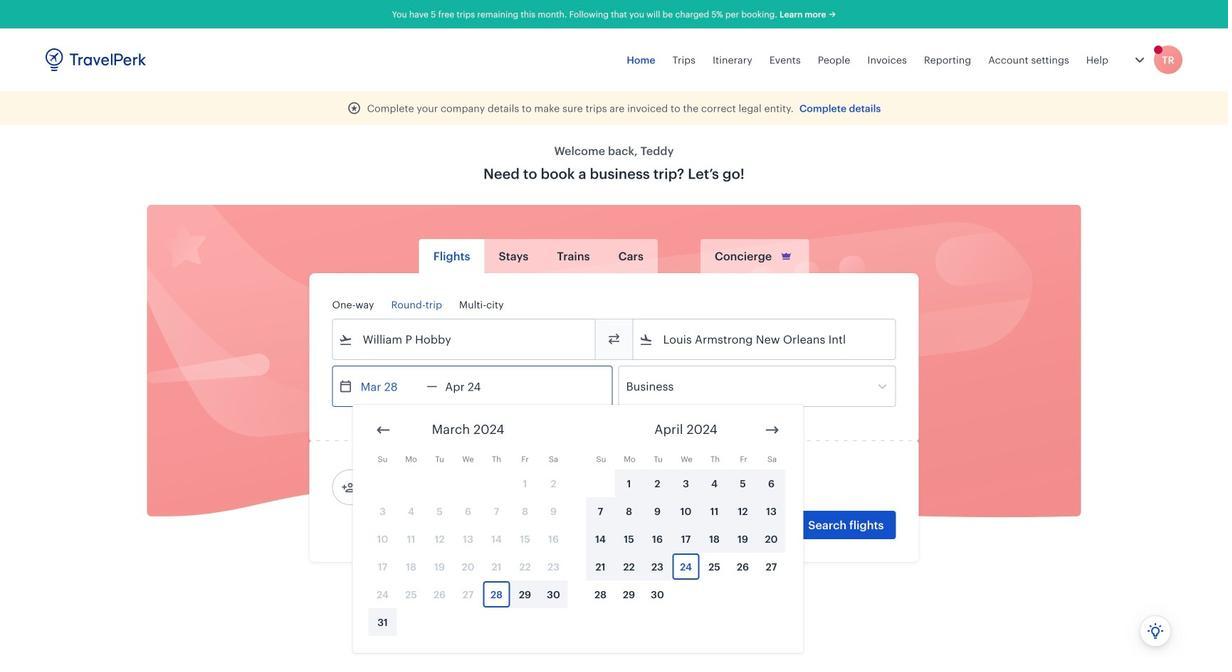 Task type: vqa. For each thing, say whether or not it's contained in the screenshot.
Calendar application
yes



Task type: describe. For each thing, give the bounding box(es) containing it.
Return text field
[[437, 367, 511, 407]]

move forward to switch to the next month. image
[[764, 422, 781, 439]]

Depart text field
[[353, 367, 427, 407]]

calendar application
[[353, 405, 1228, 654]]



Task type: locate. For each thing, give the bounding box(es) containing it.
To search field
[[653, 328, 877, 351]]

From search field
[[353, 328, 576, 351]]

move backward to switch to the previous month. image
[[375, 422, 392, 439]]



